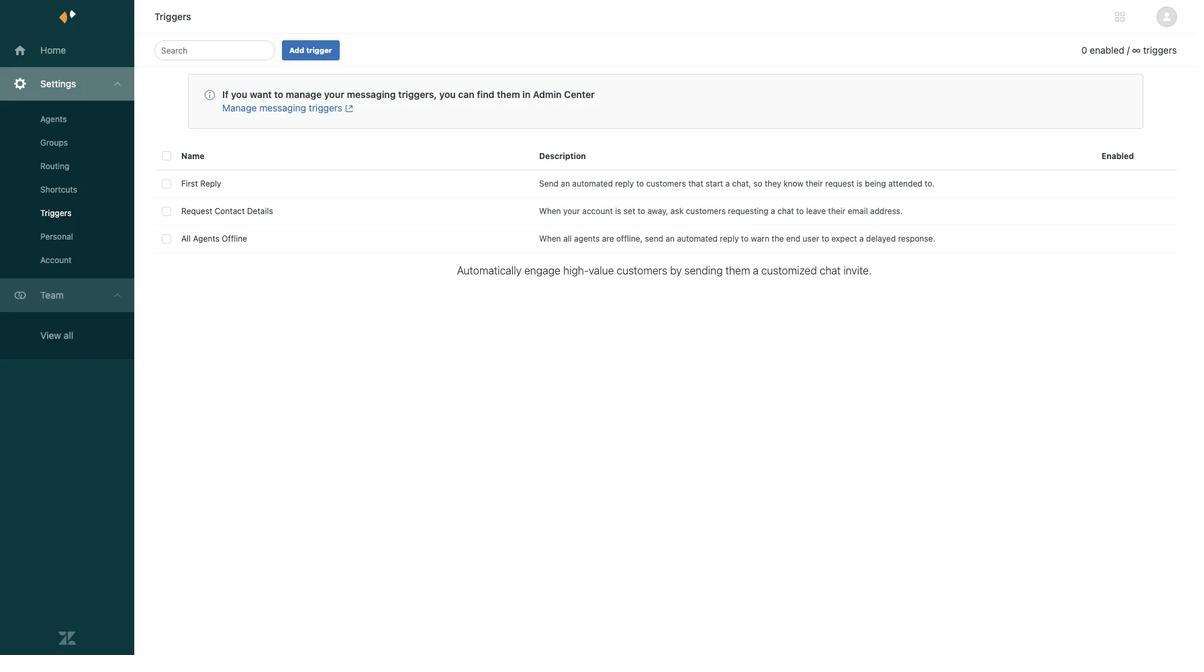 Task type: describe. For each thing, give the bounding box(es) containing it.
0 vertical spatial triggers
[[1143, 44, 1177, 56]]

0 horizontal spatial messaging
[[259, 102, 306, 113]]

a right the requesting
[[771, 206, 775, 216]]

groups
[[40, 138, 68, 148]]

shortcuts
[[40, 185, 77, 195]]

Search text field
[[161, 42, 265, 58]]

/
[[1127, 44, 1130, 56]]

0
[[1081, 44, 1087, 56]]

0 horizontal spatial agents
[[40, 114, 67, 124]]

0 vertical spatial customers
[[646, 179, 686, 189]]

details
[[247, 206, 273, 216]]

want
[[250, 89, 272, 100]]

enabled
[[1090, 44, 1124, 56]]

2 you from the left
[[439, 89, 456, 100]]

0 horizontal spatial them
[[497, 89, 520, 100]]

account
[[582, 206, 613, 216]]

so
[[753, 179, 762, 189]]

request
[[181, 206, 212, 216]]

1 vertical spatial customers
[[686, 206, 726, 216]]

to.
[[925, 179, 935, 189]]

find
[[477, 89, 494, 100]]

1 horizontal spatial an
[[666, 234, 675, 244]]

1 vertical spatial your
[[563, 206, 580, 216]]

center
[[564, 89, 595, 100]]

delayed
[[866, 234, 896, 244]]

a right start
[[725, 179, 730, 189]]

triggers,
[[398, 89, 437, 100]]

0 horizontal spatial your
[[324, 89, 344, 100]]

home
[[40, 44, 66, 56]]

away,
[[647, 206, 668, 216]]

sending
[[684, 264, 723, 276]]

team
[[40, 289, 64, 301]]

email
[[848, 206, 868, 216]]

name
[[181, 151, 205, 161]]

personal
[[40, 232, 73, 242]]

in
[[522, 89, 531, 100]]

start
[[706, 179, 723, 189]]

when for when your account is set to away, ask customers requesting a chat to leave their email address.
[[539, 206, 561, 216]]

manage messaging triggers link
[[222, 102, 353, 113]]

manage messaging triggers
[[222, 102, 342, 113]]

all for when
[[563, 234, 572, 244]]

being
[[865, 179, 886, 189]]

a down warn
[[753, 264, 759, 276]]

0 horizontal spatial an
[[561, 179, 570, 189]]

1 horizontal spatial messaging
[[347, 89, 396, 100]]

manage
[[222, 102, 257, 113]]

when your account is set to away, ask customers requesting a chat to leave their email address.
[[539, 206, 903, 216]]

value
[[589, 264, 614, 276]]

0 vertical spatial their
[[806, 179, 823, 189]]

to left that
[[636, 179, 644, 189]]

add
[[289, 46, 304, 54]]

when all agents are offline, send an automated reply to warn the end user to expect a delayed response.
[[539, 234, 935, 244]]

to right set
[[638, 206, 645, 216]]

attended
[[888, 179, 922, 189]]

leave
[[806, 206, 826, 216]]

0 horizontal spatial automated
[[572, 179, 613, 189]]

warn
[[751, 234, 769, 244]]

agents
[[574, 234, 600, 244]]

first
[[181, 179, 198, 189]]

automatically
[[457, 264, 522, 276]]

manage
[[286, 89, 322, 100]]

are
[[602, 234, 614, 244]]

send an automated reply to customers that start a chat, so they know their request is being attended to.
[[539, 179, 935, 189]]

0 horizontal spatial triggers
[[40, 208, 71, 218]]



Task type: vqa. For each thing, say whether or not it's contained in the screenshot.
VALUE
yes



Task type: locate. For each thing, give the bounding box(es) containing it.
you left can
[[439, 89, 456, 100]]

a
[[725, 179, 730, 189], [771, 206, 775, 216], [859, 234, 864, 244], [753, 264, 759, 276]]

is left set
[[615, 206, 621, 216]]

1 horizontal spatial triggers
[[154, 11, 191, 22]]

2 when from the top
[[539, 234, 561, 244]]

add trigger
[[289, 46, 332, 54]]

0 horizontal spatial all
[[64, 330, 73, 341]]

trigger
[[306, 46, 332, 54]]

when
[[539, 206, 561, 216], [539, 234, 561, 244]]

triggers down manage
[[309, 102, 342, 113]]

expect
[[831, 234, 857, 244]]

1 vertical spatial agents
[[193, 234, 220, 244]]

offline,
[[616, 234, 643, 244]]

1 vertical spatial when
[[539, 234, 561, 244]]

triggers
[[154, 11, 191, 22], [40, 208, 71, 218]]

chat left the invite.
[[820, 264, 841, 276]]

1 vertical spatial reply
[[720, 234, 739, 244]]

agents right all at left top
[[193, 234, 220, 244]]

triggers up search text field
[[154, 11, 191, 22]]

settings
[[40, 78, 76, 89]]

address.
[[870, 206, 903, 216]]

request
[[825, 179, 854, 189]]

0 horizontal spatial triggers
[[309, 102, 342, 113]]

your right manage
[[324, 89, 344, 100]]

chat up end
[[777, 206, 794, 216]]

to
[[274, 89, 283, 100], [636, 179, 644, 189], [638, 206, 645, 216], [796, 206, 804, 216], [741, 234, 749, 244], [822, 234, 829, 244]]

routing
[[40, 161, 69, 171]]

them
[[497, 89, 520, 100], [725, 264, 750, 276]]

0 horizontal spatial chat
[[777, 206, 794, 216]]

automated
[[572, 179, 613, 189], [677, 234, 718, 244]]

1 horizontal spatial chat
[[820, 264, 841, 276]]

0 vertical spatial chat
[[777, 206, 794, 216]]

automated up account
[[572, 179, 613, 189]]

by
[[670, 264, 682, 276]]

0 vertical spatial reply
[[615, 179, 634, 189]]

0 vertical spatial all
[[563, 234, 572, 244]]

1 vertical spatial automated
[[677, 234, 718, 244]]

user
[[803, 234, 819, 244]]

can
[[458, 89, 474, 100]]

know
[[784, 179, 803, 189]]

you
[[231, 89, 247, 100], [439, 89, 456, 100]]

all agents offline
[[181, 234, 247, 244]]

add trigger button
[[282, 40, 340, 60]]

customers
[[646, 179, 686, 189], [686, 206, 726, 216], [617, 264, 667, 276]]

reply
[[200, 179, 221, 189]]

triggers
[[1143, 44, 1177, 56], [309, 102, 342, 113]]

to left leave
[[796, 206, 804, 216]]

1 vertical spatial an
[[666, 234, 675, 244]]

account
[[40, 255, 72, 265]]

agents up groups
[[40, 114, 67, 124]]

view all
[[40, 330, 73, 341]]

0 vertical spatial automated
[[572, 179, 613, 189]]

your left account
[[563, 206, 580, 216]]

to right user
[[822, 234, 829, 244]]

1 horizontal spatial triggers
[[1143, 44, 1177, 56]]

is
[[856, 179, 863, 189], [615, 206, 621, 216]]

0 horizontal spatial their
[[806, 179, 823, 189]]

0 vertical spatial when
[[539, 206, 561, 216]]

messaging left triggers,
[[347, 89, 396, 100]]

1 vertical spatial triggers
[[40, 208, 71, 218]]

1 horizontal spatial automated
[[677, 234, 718, 244]]

0 vertical spatial agents
[[40, 114, 67, 124]]

engage
[[524, 264, 560, 276]]

all
[[181, 234, 191, 244]]

0 horizontal spatial you
[[231, 89, 247, 100]]

first reply
[[181, 179, 221, 189]]

all left the "agents" on the top
[[563, 234, 572, 244]]

you up manage
[[231, 89, 247, 100]]

if you want to manage your messaging triggers, you can find them in admin center
[[222, 89, 595, 100]]

is left being
[[856, 179, 863, 189]]

1 horizontal spatial all
[[563, 234, 572, 244]]

1 vertical spatial chat
[[820, 264, 841, 276]]

1 you from the left
[[231, 89, 247, 100]]

0 vertical spatial is
[[856, 179, 863, 189]]

customized
[[761, 264, 817, 276]]

1 when from the top
[[539, 206, 561, 216]]

their right know
[[806, 179, 823, 189]]

1 vertical spatial their
[[828, 206, 846, 216]]

0 vertical spatial an
[[561, 179, 570, 189]]

them down when all agents are offline, send an automated reply to warn the end user to expect a delayed response.
[[725, 264, 750, 276]]

agents
[[40, 114, 67, 124], [193, 234, 220, 244]]

1 horizontal spatial reply
[[720, 234, 739, 244]]

0 vertical spatial triggers
[[154, 11, 191, 22]]

0 vertical spatial your
[[324, 89, 344, 100]]

customers up the away,
[[646, 179, 686, 189]]

description
[[539, 151, 586, 161]]

offline
[[222, 234, 247, 244]]

request contact details
[[181, 206, 273, 216]]

1 horizontal spatial is
[[856, 179, 863, 189]]

1 vertical spatial is
[[615, 206, 621, 216]]

chat,
[[732, 179, 751, 189]]

view
[[40, 330, 61, 341]]

0 vertical spatial messaging
[[347, 89, 396, 100]]

end
[[786, 234, 800, 244]]

ask
[[671, 206, 684, 216]]

1 vertical spatial triggers
[[309, 102, 342, 113]]

enabled
[[1102, 151, 1134, 161]]

that
[[688, 179, 703, 189]]

1 horizontal spatial your
[[563, 206, 580, 216]]

send
[[539, 179, 559, 189]]

your
[[324, 89, 344, 100], [563, 206, 580, 216]]

admin
[[533, 89, 562, 100]]

automatically engage high-value customers by sending them a customized chat invite.
[[457, 264, 872, 276]]

set
[[624, 206, 635, 216]]

messaging
[[347, 89, 396, 100], [259, 102, 306, 113]]

their right leave
[[828, 206, 846, 216]]

all right view
[[64, 330, 73, 341]]

contact
[[215, 206, 245, 216]]

invite.
[[843, 264, 872, 276]]

∞
[[1132, 44, 1141, 56]]

customers right ask
[[686, 206, 726, 216]]

high-
[[563, 264, 589, 276]]

requesting
[[728, 206, 768, 216]]

automated up sending
[[677, 234, 718, 244]]

zendesk products image
[[1115, 12, 1125, 21]]

their
[[806, 179, 823, 189], [828, 206, 846, 216]]

customers left by
[[617, 264, 667, 276]]

2 vertical spatial customers
[[617, 264, 667, 276]]

1 horizontal spatial you
[[439, 89, 456, 100]]

when up engage
[[539, 234, 561, 244]]

1 vertical spatial messaging
[[259, 102, 306, 113]]

1 horizontal spatial them
[[725, 264, 750, 276]]

1 vertical spatial all
[[64, 330, 73, 341]]

send
[[645, 234, 663, 244]]

response.
[[898, 234, 935, 244]]

if
[[222, 89, 229, 100]]

a right expect
[[859, 234, 864, 244]]

1 horizontal spatial their
[[828, 206, 846, 216]]

when down send
[[539, 206, 561, 216]]

they
[[765, 179, 781, 189]]

triggers up personal
[[40, 208, 71, 218]]

to left warn
[[741, 234, 749, 244]]

triggers right "∞"
[[1143, 44, 1177, 56]]

0 horizontal spatial is
[[615, 206, 621, 216]]

them left in
[[497, 89, 520, 100]]

when for when all agents are offline, send an automated reply to warn the end user to expect a delayed response.
[[539, 234, 561, 244]]

reply up set
[[615, 179, 634, 189]]

reply down 'when your account is set to away, ask customers requesting a chat to leave their email address.'
[[720, 234, 739, 244]]

0 enabled / ∞ triggers
[[1081, 44, 1177, 56]]

0 vertical spatial them
[[497, 89, 520, 100]]

messaging down manage
[[259, 102, 306, 113]]

reply
[[615, 179, 634, 189], [720, 234, 739, 244]]

to up manage messaging triggers
[[274, 89, 283, 100]]

all for view
[[64, 330, 73, 341]]

the
[[772, 234, 784, 244]]

an
[[561, 179, 570, 189], [666, 234, 675, 244]]

1 horizontal spatial agents
[[193, 234, 220, 244]]

0 horizontal spatial reply
[[615, 179, 634, 189]]

1 vertical spatial them
[[725, 264, 750, 276]]



